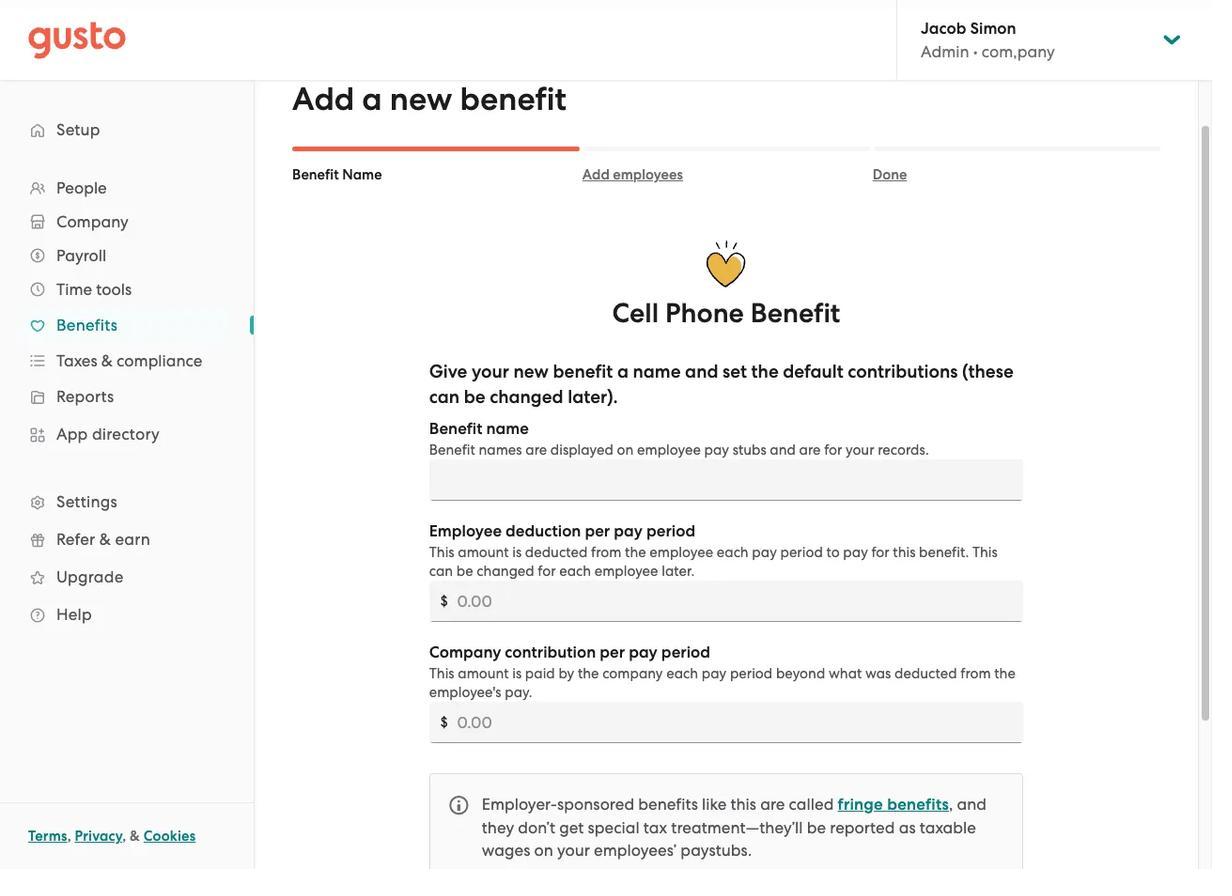 Task type: locate. For each thing, give the bounding box(es) containing it.
2 horizontal spatial your
[[846, 442, 874, 459]]

be
[[464, 386, 485, 408], [456, 563, 473, 580], [807, 818, 826, 837]]

this
[[429, 544, 454, 561], [972, 544, 998, 561], [429, 665, 454, 682]]

1 vertical spatial company
[[429, 643, 501, 662]]

pay up "company"
[[629, 643, 658, 662]]

per inside company contribution per pay period this amount is paid by the company each pay period beyond what was deducted from the employee's pay.
[[600, 643, 625, 662]]

1 vertical spatial per
[[600, 643, 625, 662]]

0 vertical spatial &
[[101, 351, 113, 370]]

wages
[[482, 841, 530, 860]]

1 vertical spatial from
[[960, 665, 991, 682]]

0 horizontal spatial ,
[[67, 828, 71, 845]]

treatment—they'll
[[671, 818, 803, 837]]

the
[[751, 361, 779, 382], [625, 544, 646, 561], [578, 665, 599, 682], [994, 665, 1016, 682]]

name inside give your new benefit a name and set the default contributions (these can be changed later).
[[633, 361, 681, 382]]

company
[[602, 665, 663, 682]]

and right stubs at bottom
[[770, 442, 796, 459]]

& left earn
[[99, 530, 111, 549]]

are
[[525, 442, 547, 459], [799, 442, 821, 459], [760, 795, 785, 814]]

on down don't
[[534, 841, 553, 860]]

taxes
[[56, 351, 97, 370]]

1 horizontal spatial deducted
[[895, 665, 957, 682]]

each for employee deduction per pay period
[[717, 544, 749, 561]]

0 vertical spatial from
[[591, 544, 621, 561]]

deducted right was
[[895, 665, 957, 682]]

changed
[[490, 386, 563, 408], [477, 563, 534, 580]]

company for company
[[56, 212, 128, 231]]

name
[[342, 166, 382, 183]]

be down employee
[[456, 563, 473, 580]]

are right the names at the bottom left of page
[[525, 442, 547, 459]]

pay up the company contribution per pay period text field
[[702, 665, 727, 682]]

1 vertical spatial amount
[[458, 665, 509, 682]]

employee up later.
[[650, 544, 713, 561]]

period up later.
[[646, 521, 695, 541]]

1 is from the top
[[512, 544, 522, 561]]

is up pay.
[[512, 665, 522, 682]]

1 vertical spatial and
[[770, 442, 796, 459]]

1 vertical spatial name
[[486, 419, 529, 439]]

, left cookies at the bottom of the page
[[122, 828, 126, 845]]

your left records.
[[846, 442, 874, 459]]

2 vertical spatial &
[[130, 828, 140, 845]]

benefit left the names at the bottom left of page
[[429, 442, 475, 459]]

0 horizontal spatial this
[[730, 795, 756, 814]]

0 vertical spatial company
[[56, 212, 128, 231]]

1 vertical spatial benefit
[[553, 361, 613, 382]]

per
[[585, 521, 610, 541], [600, 643, 625, 662]]

for right the to
[[871, 544, 889, 561]]

refer & earn
[[56, 530, 150, 549]]

admin
[[921, 42, 969, 61]]

1 vertical spatial for
[[871, 544, 889, 561]]

0 vertical spatial deducted
[[525, 544, 588, 561]]

1 horizontal spatial ,
[[122, 828, 126, 845]]

employee left later.
[[595, 563, 658, 580]]

people button
[[19, 171, 235, 205]]

0 vertical spatial add
[[292, 80, 354, 118]]

benefits inside employer-sponsored benefits like this are called fringe benefits
[[638, 795, 698, 814]]

benefits up tax
[[638, 795, 698, 814]]

give your new benefit a name and set the default contributions (these can be changed later).
[[429, 361, 1014, 408]]

be inside give your new benefit a name and set the default contributions (these can be changed later).
[[464, 386, 485, 408]]

add for add employees
[[582, 166, 610, 183]]

& inside dropdown button
[[101, 351, 113, 370]]

1 vertical spatial add
[[582, 166, 610, 183]]

your inside the ", and they don't get special tax treatment—they'll be reported as taxable wages on your employees' paystubs."
[[557, 841, 590, 860]]

benefits
[[56, 316, 118, 334]]

0 horizontal spatial your
[[472, 361, 509, 382]]

2 vertical spatial and
[[957, 795, 987, 814]]

, left privacy link
[[67, 828, 71, 845]]

name up the names at the bottom left of page
[[486, 419, 529, 439]]

is for deduction
[[512, 544, 522, 561]]

is inside employee deduction per pay period this amount is deducted from the employee each pay period to pay for this benefit. this can be changed for each employee later.
[[512, 544, 522, 561]]

a up name
[[362, 80, 382, 118]]

0 vertical spatial on
[[617, 442, 634, 459]]

1 vertical spatial changed
[[477, 563, 534, 580]]

2 vertical spatial for
[[538, 563, 556, 580]]

this
[[893, 544, 916, 561], [730, 795, 756, 814]]

company for company contribution per pay period this amount is paid by the company each pay period beyond what was deducted from the employee's pay.
[[429, 643, 501, 662]]

per up "company"
[[600, 643, 625, 662]]

and inside give your new benefit a name and set the default contributions (these can be changed later).
[[685, 361, 718, 382]]

2 benefits from the left
[[887, 795, 949, 815]]

add for add a new benefit
[[292, 80, 354, 118]]

2 vertical spatial be
[[807, 818, 826, 837]]

names
[[479, 442, 522, 459]]

period up "company"
[[661, 643, 710, 662]]

pay up employee deduction per pay period text box
[[752, 544, 777, 561]]

2 can from the top
[[429, 563, 453, 580]]

is
[[512, 544, 522, 561], [512, 665, 522, 682]]

pay.
[[505, 684, 532, 701]]

employee up benefit name text box
[[637, 442, 701, 459]]

0 vertical spatial changed
[[490, 386, 563, 408]]

for
[[824, 442, 842, 459], [871, 544, 889, 561], [538, 563, 556, 580]]

0 vertical spatial benefit
[[460, 80, 567, 118]]

0 horizontal spatial and
[[685, 361, 718, 382]]

0 vertical spatial new
[[390, 80, 452, 118]]

$ down employee
[[440, 593, 448, 610]]

$
[[440, 593, 448, 610], [440, 714, 448, 731]]

1 vertical spatial each
[[559, 563, 591, 580]]

add left employees
[[582, 166, 610, 183]]

1 horizontal spatial this
[[893, 544, 916, 561]]

1 horizontal spatial from
[[960, 665, 991, 682]]

1 vertical spatial this
[[730, 795, 756, 814]]

0 vertical spatial is
[[512, 544, 522, 561]]

1 horizontal spatial name
[[633, 361, 681, 382]]

0 vertical spatial each
[[717, 544, 749, 561]]

be down called
[[807, 818, 826, 837]]

2 $ from the top
[[440, 714, 448, 731]]

$ down the employee's
[[440, 714, 448, 731]]

this left benefit.
[[893, 544, 916, 561]]

1 vertical spatial can
[[429, 563, 453, 580]]

company up the employee's
[[429, 643, 501, 662]]

this for employee deduction per pay period
[[429, 544, 454, 561]]

& right taxes at the left of the page
[[101, 351, 113, 370]]

0 vertical spatial this
[[893, 544, 916, 561]]

for left records.
[[824, 442, 842, 459]]

your right give
[[472, 361, 509, 382]]

2 is from the top
[[512, 665, 522, 682]]

taxes & compliance
[[56, 351, 202, 370]]

benefits up as
[[887, 795, 949, 815]]

each down deduction
[[559, 563, 591, 580]]

upgrade
[[56, 568, 124, 586]]

0 horizontal spatial add
[[292, 80, 354, 118]]

benefit
[[460, 80, 567, 118], [553, 361, 613, 382]]

can inside employee deduction per pay period this amount is deducted from the employee each pay period to pay for this benefit. this can be changed for each employee later.
[[429, 563, 453, 580]]

amount down employee
[[458, 544, 509, 561]]

be inside employee deduction per pay period this amount is deducted from the employee each pay period to pay for this benefit. this can be changed for each employee later.
[[456, 563, 473, 580]]

1 horizontal spatial are
[[760, 795, 785, 814]]

, inside the ", and they don't get special tax treatment—they'll be reported as taxable wages on your employees' paystubs."
[[949, 795, 953, 814]]

company inside dropdown button
[[56, 212, 128, 231]]

jacob simon admin • com,pany
[[921, 19, 1055, 61]]

setup
[[56, 120, 100, 139]]

new inside give your new benefit a name and set the default contributions (these can be changed later).
[[513, 361, 549, 382]]

is inside company contribution per pay period this amount is paid by the company each pay period beyond what was deducted from the employee's pay.
[[512, 665, 522, 682]]

0 horizontal spatial are
[[525, 442, 547, 459]]

can down give
[[429, 386, 460, 408]]

each up employee deduction per pay period text box
[[717, 544, 749, 561]]

phone
[[665, 297, 744, 330]]

2 horizontal spatial and
[[957, 795, 987, 814]]

amount inside company contribution per pay period this amount is paid by the company each pay period beyond what was deducted from the employee's pay.
[[458, 665, 509, 682]]

0 horizontal spatial on
[[534, 841, 553, 860]]

this up treatment—they'll
[[730, 795, 756, 814]]

2 amount from the top
[[458, 665, 509, 682]]

your down the get
[[557, 841, 590, 860]]

1 horizontal spatial on
[[617, 442, 634, 459]]

on
[[617, 442, 634, 459], [534, 841, 553, 860]]

taxes & compliance button
[[19, 344, 235, 378]]

1 horizontal spatial new
[[513, 361, 549, 382]]

a inside give your new benefit a name and set the default contributions (these can be changed later).
[[617, 361, 629, 382]]

for down deduction
[[538, 563, 556, 580]]

this for company contribution per pay period
[[429, 665, 454, 682]]

add employees
[[582, 166, 683, 183]]

add a new benefit
[[292, 80, 567, 118]]

2 horizontal spatial ,
[[949, 795, 953, 814]]

0 vertical spatial employee
[[637, 442, 701, 459]]

and up taxable
[[957, 795, 987, 814]]

1 vertical spatial deducted
[[895, 665, 957, 682]]

benefit.
[[919, 544, 969, 561]]

list
[[0, 171, 254, 633]]

be inside the ", and they don't get special tax treatment—they'll be reported as taxable wages on your employees' paystubs."
[[807, 818, 826, 837]]

1 vertical spatial is
[[512, 665, 522, 682]]

1 horizontal spatial and
[[770, 442, 796, 459]]

$ for employee deduction per pay period
[[440, 593, 448, 610]]

0 horizontal spatial deducted
[[525, 544, 588, 561]]

company inside company contribution per pay period this amount is paid by the company each pay period beyond what was deducted from the employee's pay.
[[429, 643, 501, 662]]

0 horizontal spatial company
[[56, 212, 128, 231]]

1 vertical spatial $
[[440, 714, 448, 731]]

1 horizontal spatial add
[[582, 166, 610, 183]]

your
[[472, 361, 509, 382], [846, 442, 874, 459], [557, 841, 590, 860]]

1 vertical spatial be
[[456, 563, 473, 580]]

1 horizontal spatial your
[[557, 841, 590, 860]]

0 horizontal spatial benefits
[[638, 795, 698, 814]]

0 vertical spatial can
[[429, 386, 460, 408]]

time
[[56, 280, 92, 299]]

your inside give your new benefit a name and set the default contributions (these can be changed later).
[[472, 361, 509, 382]]

fringe
[[838, 795, 883, 815]]

1 horizontal spatial a
[[617, 361, 629, 382]]

and left set
[[685, 361, 718, 382]]

&
[[101, 351, 113, 370], [99, 530, 111, 549], [130, 828, 140, 845]]

company
[[56, 212, 128, 231], [429, 643, 501, 662]]

add inside button
[[582, 166, 610, 183]]

1 vertical spatial &
[[99, 530, 111, 549]]

list containing people
[[0, 171, 254, 633]]

gusto navigation element
[[0, 81, 254, 663]]

terms , privacy , & cookies
[[28, 828, 196, 845]]

0 horizontal spatial name
[[486, 419, 529, 439]]

amount up the employee's
[[458, 665, 509, 682]]

0 horizontal spatial each
[[559, 563, 591, 580]]

1 horizontal spatial for
[[824, 442, 842, 459]]

1 horizontal spatial each
[[666, 665, 698, 682]]

a
[[362, 80, 382, 118], [617, 361, 629, 382]]

com,pany
[[982, 42, 1055, 61]]

benefits
[[638, 795, 698, 814], [887, 795, 949, 815]]

is down deduction
[[512, 544, 522, 561]]

deducted down deduction
[[525, 544, 588, 561]]

settings
[[56, 492, 117, 511]]

0 vertical spatial name
[[633, 361, 681, 382]]

and
[[685, 361, 718, 382], [770, 442, 796, 459], [957, 795, 987, 814]]

changed up the names at the bottom left of page
[[490, 386, 563, 408]]

0 vertical spatial a
[[362, 80, 382, 118]]

0 vertical spatial and
[[685, 361, 718, 382]]

0 horizontal spatial new
[[390, 80, 452, 118]]

0 vertical spatial for
[[824, 442, 842, 459]]

0 vertical spatial per
[[585, 521, 610, 541]]

1 horizontal spatial company
[[429, 643, 501, 662]]

from
[[591, 544, 621, 561], [960, 665, 991, 682]]

are right stubs at bottom
[[799, 442, 821, 459]]

pay
[[704, 442, 729, 459], [614, 521, 643, 541], [752, 544, 777, 561], [843, 544, 868, 561], [629, 643, 658, 662], [702, 665, 727, 682]]

0 horizontal spatial from
[[591, 544, 621, 561]]

1 vertical spatial on
[[534, 841, 553, 860]]

can down employee
[[429, 563, 453, 580]]

0 vertical spatial amount
[[458, 544, 509, 561]]

1 $ from the top
[[440, 593, 448, 610]]

1 vertical spatial new
[[513, 361, 549, 382]]

add
[[292, 80, 354, 118], [582, 166, 610, 183]]

1 horizontal spatial benefits
[[887, 795, 949, 815]]

2 vertical spatial your
[[557, 841, 590, 860]]

this inside company contribution per pay period this amount is paid by the company each pay period beyond what was deducted from the employee's pay.
[[429, 665, 454, 682]]

, up taxable
[[949, 795, 953, 814]]

payroll button
[[19, 239, 235, 272]]

company down people
[[56, 212, 128, 231]]

0 vertical spatial be
[[464, 386, 485, 408]]

changed inside give your new benefit a name and set the default contributions (these can be changed later).
[[490, 386, 563, 408]]

add up benefit name
[[292, 80, 354, 118]]

on right displayed
[[617, 442, 634, 459]]

Company contribution per pay period text field
[[457, 702, 1023, 743]]

a up later).
[[617, 361, 629, 382]]

1 amount from the top
[[458, 544, 509, 561]]

home image
[[28, 21, 126, 59]]

benefits link
[[19, 308, 235, 342]]

done
[[873, 166, 907, 183]]

2 horizontal spatial each
[[717, 544, 749, 561]]

from inside company contribution per pay period this amount is paid by the company each pay period beyond what was deducted from the employee's pay.
[[960, 665, 991, 682]]

2 vertical spatial each
[[666, 665, 698, 682]]

, and they don't get special tax treatment—they'll be reported as taxable wages on your employees' paystubs.
[[482, 795, 987, 860]]

like
[[702, 795, 727, 814]]

0 horizontal spatial a
[[362, 80, 382, 118]]

1 vertical spatial your
[[846, 442, 874, 459]]

0 vertical spatial your
[[472, 361, 509, 382]]

this inside employee deduction per pay period this amount is deducted from the employee each pay period to pay for this benefit. this can be changed for each employee later.
[[893, 544, 916, 561]]

be down give
[[464, 386, 485, 408]]

1 vertical spatial a
[[617, 361, 629, 382]]

pay up benefit name text box
[[704, 442, 729, 459]]

are left called
[[760, 795, 785, 814]]

on inside "benefit name benefit names are displayed on employee pay stubs and are for your records."
[[617, 442, 634, 459]]

per inside employee deduction per pay period this amount is deducted from the employee each pay period to pay for this benefit. this can be changed for each employee later.
[[585, 521, 610, 541]]

as
[[899, 818, 916, 837]]

name down cell
[[633, 361, 681, 382]]

changed down deduction
[[477, 563, 534, 580]]

each right "company"
[[666, 665, 698, 682]]

per right deduction
[[585, 521, 610, 541]]

settings link
[[19, 485, 235, 519]]

this down employee
[[429, 544, 454, 561]]

name
[[633, 361, 681, 382], [486, 419, 529, 439]]

terms
[[28, 828, 67, 845]]

1 benefits from the left
[[638, 795, 698, 814]]

fringe benefits link
[[838, 795, 949, 815]]

amount inside employee deduction per pay period this amount is deducted from the employee each pay period to pay for this benefit. this can be changed for each employee later.
[[458, 544, 509, 561]]

payroll
[[56, 246, 106, 265]]

this up the employee's
[[429, 665, 454, 682]]

for inside "benefit name benefit names are displayed on employee pay stubs and are for your records."
[[824, 442, 842, 459]]

& left cookies "button" at the left bottom of page
[[130, 828, 140, 845]]

1 can from the top
[[429, 386, 460, 408]]

benefit inside give your new benefit a name and set the default contributions (these can be changed later).
[[553, 361, 613, 382]]

was
[[865, 665, 891, 682]]

0 vertical spatial $
[[440, 593, 448, 610]]

each inside company contribution per pay period this amount is paid by the company each pay period beyond what was deducted from the employee's pay.
[[666, 665, 698, 682]]



Task type: describe. For each thing, give the bounding box(es) containing it.
can inside give your new benefit a name and set the default contributions (these can be changed later).
[[429, 386, 460, 408]]

new for your
[[513, 361, 549, 382]]

taxable
[[920, 818, 976, 837]]

benefit for your
[[553, 361, 613, 382]]

this right benefit.
[[972, 544, 998, 561]]

give
[[429, 361, 467, 382]]

by
[[558, 665, 574, 682]]

per for deduction
[[585, 521, 610, 541]]

simon
[[970, 19, 1016, 39]]

later.
[[662, 563, 695, 580]]

each for company contribution per pay period
[[666, 665, 698, 682]]

beyond
[[776, 665, 825, 682]]

app directory
[[56, 425, 160, 443]]

changed inside employee deduction per pay period this amount is deducted from the employee each pay period to pay for this benefit. this can be changed for each employee later.
[[477, 563, 534, 580]]

directory
[[92, 425, 160, 443]]

records.
[[878, 442, 929, 459]]

benefit left name
[[292, 166, 339, 183]]

cell phone benefit
[[612, 297, 840, 330]]

reports
[[56, 387, 114, 406]]

displayed
[[550, 442, 614, 459]]

time tools
[[56, 280, 132, 299]]

•
[[973, 42, 978, 61]]

& for compliance
[[101, 351, 113, 370]]

and inside "benefit name benefit names are displayed on employee pay stubs and are for your records."
[[770, 442, 796, 459]]

pay inside "benefit name benefit names are displayed on employee pay stubs and are for your records."
[[704, 442, 729, 459]]

don't
[[518, 818, 555, 837]]

what
[[829, 665, 862, 682]]

sponsored
[[557, 795, 634, 814]]

from inside employee deduction per pay period this amount is deducted from the employee each pay period to pay for this benefit. this can be changed for each employee later.
[[591, 544, 621, 561]]

2 horizontal spatial for
[[871, 544, 889, 561]]

are inside employer-sponsored benefits like this are called fringe benefits
[[760, 795, 785, 814]]

privacy link
[[75, 828, 122, 845]]

people
[[56, 179, 107, 197]]

paid
[[525, 665, 555, 682]]

period left beyond
[[730, 665, 773, 682]]

new for a
[[390, 80, 452, 118]]

this inside employer-sponsored benefits like this are called fringe benefits
[[730, 795, 756, 814]]

employee deduction per pay period this amount is deducted from the employee each pay period to pay for this benefit. this can be changed for each employee later.
[[429, 521, 998, 580]]

benefit name
[[292, 166, 382, 183]]

jacob
[[921, 19, 966, 39]]

deducted inside company contribution per pay period this amount is paid by the company each pay period beyond what was deducted from the employee's pay.
[[895, 665, 957, 682]]

employees
[[613, 166, 683, 183]]

& for earn
[[99, 530, 111, 549]]

amount for employee
[[458, 544, 509, 561]]

0 horizontal spatial for
[[538, 563, 556, 580]]

get
[[559, 818, 584, 837]]

compliance
[[117, 351, 202, 370]]

cell
[[612, 297, 659, 330]]

the inside give your new benefit a name and set the default contributions (these can be changed later).
[[751, 361, 779, 382]]

employees'
[[594, 841, 677, 860]]

default
[[783, 361, 844, 382]]

pay right the to
[[843, 544, 868, 561]]

pay right deduction
[[614, 521, 643, 541]]

done button
[[873, 165, 1160, 184]]

2 horizontal spatial are
[[799, 442, 821, 459]]

benefit up the names at the bottom left of page
[[429, 419, 482, 439]]

tax
[[643, 818, 667, 837]]

employee inside "benefit name benefit names are displayed on employee pay stubs and are for your records."
[[637, 442, 701, 459]]

(these
[[962, 361, 1014, 382]]

benefit name benefit names are displayed on employee pay stubs and are for your records.
[[429, 419, 929, 459]]

refer & earn link
[[19, 522, 235, 556]]

name inside "benefit name benefit names are displayed on employee pay stubs and are for your records."
[[486, 419, 529, 439]]

benefit for a
[[460, 80, 567, 118]]

is for contribution
[[512, 665, 522, 682]]

terms link
[[28, 828, 67, 845]]

Employee deduction per pay period text field
[[457, 581, 1023, 622]]

contribution
[[505, 643, 596, 662]]

add employees button
[[582, 165, 870, 184]]

they
[[482, 818, 514, 837]]

2 vertical spatial employee
[[595, 563, 658, 580]]

employee
[[429, 521, 502, 541]]

set
[[723, 361, 747, 382]]

your inside "benefit name benefit names are displayed on employee pay stubs and are for your records."
[[846, 442, 874, 459]]

per for contribution
[[600, 643, 625, 662]]

on inside the ", and they don't get special tax treatment—they'll be reported as taxable wages on your employees' paystubs."
[[534, 841, 553, 860]]

upgrade link
[[19, 560, 235, 594]]

help
[[56, 605, 92, 624]]

refer
[[56, 530, 95, 549]]

app
[[56, 425, 88, 443]]

help link
[[19, 598, 235, 631]]

stubs
[[733, 442, 766, 459]]

to
[[826, 544, 840, 561]]

contributions
[[848, 361, 958, 382]]

setup link
[[19, 113, 235, 147]]

deduction
[[506, 521, 581, 541]]

deducted inside employee deduction per pay period this amount is deducted from the employee each pay period to pay for this benefit. this can be changed for each employee later.
[[525, 544, 588, 561]]

paystubs.
[[681, 841, 752, 860]]

employee's
[[429, 684, 501, 701]]

the inside employee deduction per pay period this amount is deducted from the employee each pay period to pay for this benefit. this can be changed for each employee later.
[[625, 544, 646, 561]]

company contribution per pay period this amount is paid by the company each pay period beyond what was deducted from the employee's pay.
[[429, 643, 1016, 701]]

employer-sponsored benefits like this are called fringe benefits
[[482, 795, 949, 815]]

amount for company
[[458, 665, 509, 682]]

reported
[[830, 818, 895, 837]]

special
[[588, 818, 640, 837]]

employer-
[[482, 795, 557, 814]]

time tools button
[[19, 272, 235, 306]]

$ for company contribution per pay period
[[440, 714, 448, 731]]

1 vertical spatial employee
[[650, 544, 713, 561]]

cookies
[[144, 828, 196, 845]]

Benefit name text field
[[429, 459, 1023, 501]]

company button
[[19, 205, 235, 239]]

tools
[[96, 280, 132, 299]]

app directory link
[[19, 417, 235, 451]]

period left the to
[[780, 544, 823, 561]]

reports link
[[19, 380, 235, 413]]

called
[[789, 795, 834, 814]]

earn
[[115, 530, 150, 549]]

cookies button
[[144, 825, 196, 848]]

benefit up 'default' in the right top of the page
[[750, 297, 840, 330]]

and inside the ", and they don't get special tax treatment—they'll be reported as taxable wages on your employees' paystubs."
[[957, 795, 987, 814]]



Task type: vqa. For each thing, say whether or not it's contained in the screenshot.
Setup link
yes



